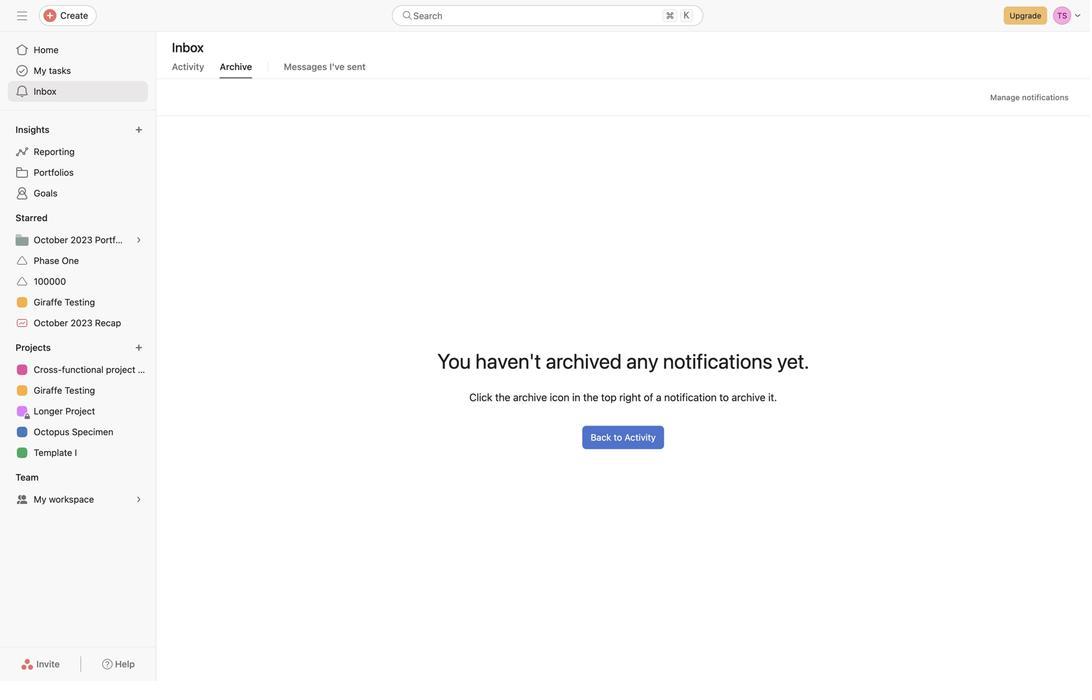 Task type: vqa. For each thing, say whether or not it's contained in the screenshot.
My workspace link
yes



Task type: describe. For each thing, give the bounding box(es) containing it.
portfolio
[[95, 235, 130, 245]]

any
[[627, 349, 659, 374]]

haven't
[[476, 349, 541, 374]]

archive
[[220, 61, 252, 72]]

projects button
[[13, 339, 62, 357]]

create
[[60, 10, 88, 21]]

1 the from the left
[[495, 391, 511, 404]]

template
[[34, 448, 72, 458]]

0 horizontal spatial activity
[[172, 61, 204, 72]]

to inside back to activity button
[[614, 432, 622, 443]]

2023 for recap
[[71, 318, 93, 328]]

insights
[[16, 124, 49, 135]]

insights element
[[0, 118, 156, 206]]

template i
[[34, 448, 77, 458]]

back
[[591, 432, 612, 443]]

upgrade
[[1010, 11, 1042, 20]]

my workspace link
[[8, 489, 148, 510]]

invite
[[36, 659, 60, 670]]

of
[[644, 391, 654, 404]]

longer
[[34, 406, 63, 417]]

october 2023 recap
[[34, 318, 121, 328]]

⌘
[[666, 10, 674, 21]]

see details, october 2023 portfolio image
[[135, 236, 143, 244]]

you
[[438, 349, 471, 374]]

starred
[[16, 213, 48, 223]]

phase one
[[34, 255, 79, 266]]

global element
[[0, 32, 156, 110]]

project
[[65, 406, 95, 417]]

projects
[[16, 342, 51, 353]]

top
[[601, 391, 617, 404]]

new insights image
[[135, 126, 143, 134]]

longer project
[[34, 406, 95, 417]]

1 archive from the left
[[513, 391, 547, 404]]

tasks
[[49, 65, 71, 76]]

sent
[[347, 61, 366, 72]]

i've
[[330, 61, 345, 72]]

my tasks link
[[8, 60, 148, 81]]

a
[[656, 391, 662, 404]]

notification
[[665, 391, 717, 404]]

workspace
[[49, 494, 94, 505]]

reporting link
[[8, 142, 148, 162]]

click
[[470, 391, 493, 404]]

notifications
[[1023, 93, 1069, 102]]

2023 for portfolio
[[71, 235, 93, 245]]

plan
[[138, 365, 156, 375]]

messages
[[284, 61, 327, 72]]

manage
[[991, 93, 1020, 102]]

my for my tasks
[[34, 65, 46, 76]]

starred element
[[0, 206, 156, 336]]

new project or portfolio image
[[135, 344, 143, 352]]

0 vertical spatial to
[[720, 391, 729, 404]]

giraffe inside starred element
[[34, 297, 62, 308]]

giraffe inside projects element
[[34, 385, 62, 396]]

archived
[[546, 349, 622, 374]]

my workspace
[[34, 494, 94, 505]]

my tasks
[[34, 65, 71, 76]]

back to activity button
[[583, 426, 665, 450]]

octopus
[[34, 427, 69, 438]]

testing inside projects element
[[65, 385, 95, 396]]

k
[[684, 10, 690, 21]]

cross-
[[34, 365, 62, 375]]

octopus specimen
[[34, 427, 113, 438]]



Task type: locate. For each thing, give the bounding box(es) containing it.
1 october from the top
[[34, 235, 68, 245]]

home link
[[8, 40, 148, 60]]

0 horizontal spatial inbox
[[34, 86, 57, 97]]

archive link
[[220, 61, 252, 79]]

2023
[[71, 235, 93, 245], [71, 318, 93, 328]]

1 vertical spatial inbox
[[34, 86, 57, 97]]

the right in
[[583, 391, 599, 404]]

notifications yet.
[[663, 349, 810, 374]]

testing inside starred element
[[65, 297, 95, 308]]

testing down cross-functional project plan link
[[65, 385, 95, 396]]

1 vertical spatial testing
[[65, 385, 95, 396]]

1 vertical spatial 2023
[[71, 318, 93, 328]]

manage notifications
[[991, 93, 1069, 102]]

2 giraffe testing from the top
[[34, 385, 95, 396]]

activity right back
[[625, 432, 656, 443]]

to right back
[[614, 432, 622, 443]]

my for my workspace
[[34, 494, 46, 505]]

archive
[[513, 391, 547, 404], [732, 391, 766, 404]]

0 horizontal spatial the
[[495, 391, 511, 404]]

october for october 2023 recap
[[34, 318, 68, 328]]

help button
[[94, 653, 143, 676]]

in
[[573, 391, 581, 404]]

giraffe down cross-
[[34, 385, 62, 396]]

project
[[106, 365, 135, 375]]

click the archive icon in the top right of a notification to archive it.
[[470, 391, 777, 404]]

to
[[720, 391, 729, 404], [614, 432, 622, 443]]

phase one link
[[8, 251, 148, 271]]

1 vertical spatial giraffe
[[34, 385, 62, 396]]

inbox up activity link
[[172, 40, 204, 55]]

see details, my workspace image
[[135, 496, 143, 504]]

team
[[16, 472, 39, 483]]

inbox
[[172, 40, 204, 55], [34, 86, 57, 97]]

giraffe testing link inside projects element
[[8, 380, 148, 401]]

giraffe testing
[[34, 297, 95, 308], [34, 385, 95, 396]]

one
[[62, 255, 79, 266]]

create button
[[39, 5, 97, 26]]

activity link
[[172, 61, 204, 79]]

0 vertical spatial giraffe testing
[[34, 297, 95, 308]]

0 horizontal spatial to
[[614, 432, 622, 443]]

2023 inside 'link'
[[71, 318, 93, 328]]

1 vertical spatial activity
[[625, 432, 656, 443]]

october up phase
[[34, 235, 68, 245]]

the
[[495, 391, 511, 404], [583, 391, 599, 404]]

1 vertical spatial october
[[34, 318, 68, 328]]

Search tasks, projects, and more text field
[[392, 5, 704, 26]]

2 october from the top
[[34, 318, 68, 328]]

back to activity
[[591, 432, 656, 443]]

archive left "icon"
[[513, 391, 547, 404]]

2023 left recap
[[71, 318, 93, 328]]

october up projects 'popup button'
[[34, 318, 68, 328]]

october for october 2023 portfolio
[[34, 235, 68, 245]]

0 horizontal spatial archive
[[513, 391, 547, 404]]

goals
[[34, 188, 57, 199]]

october 2023 recap link
[[8, 313, 148, 334]]

0 vertical spatial giraffe
[[34, 297, 62, 308]]

1 vertical spatial giraffe testing
[[34, 385, 95, 396]]

team button
[[13, 469, 50, 487]]

manage notifications button
[[985, 88, 1075, 106]]

giraffe testing inside starred element
[[34, 297, 95, 308]]

to right notification at the right bottom of page
[[720, 391, 729, 404]]

100000 link
[[8, 271, 148, 292]]

0 vertical spatial october
[[34, 235, 68, 245]]

0 vertical spatial testing
[[65, 297, 95, 308]]

cross-functional project plan link
[[8, 360, 156, 380]]

activity inside button
[[625, 432, 656, 443]]

my inside global element
[[34, 65, 46, 76]]

you haven't archived any notifications yet.
[[438, 349, 810, 374]]

100000
[[34, 276, 66, 287]]

2 the from the left
[[583, 391, 599, 404]]

cross-functional project plan
[[34, 365, 156, 375]]

october
[[34, 235, 68, 245], [34, 318, 68, 328]]

icon
[[550, 391, 570, 404]]

giraffe testing link up project
[[8, 380, 148, 401]]

phase
[[34, 255, 59, 266]]

inbox link
[[8, 81, 148, 102]]

hide sidebar image
[[17, 10, 27, 21]]

1 horizontal spatial the
[[583, 391, 599, 404]]

None field
[[392, 5, 704, 26]]

0 vertical spatial 2023
[[71, 235, 93, 245]]

teams element
[[0, 466, 156, 513]]

2 my from the top
[[34, 494, 46, 505]]

1 giraffe testing from the top
[[34, 297, 95, 308]]

right
[[620, 391, 641, 404]]

giraffe testing up october 2023 recap
[[34, 297, 95, 308]]

my down team "dropdown button"
[[34, 494, 46, 505]]

giraffe testing inside projects element
[[34, 385, 95, 396]]

2023 up phase one link
[[71, 235, 93, 245]]

invite button
[[12, 653, 68, 676]]

activity left archive
[[172, 61, 204, 72]]

projects element
[[0, 336, 156, 466]]

1 horizontal spatial archive
[[732, 391, 766, 404]]

my inside teams element
[[34, 494, 46, 505]]

giraffe down 100000
[[34, 297, 62, 308]]

october 2023 portfolio link
[[8, 230, 148, 251]]

messages i've sent
[[284, 61, 366, 72]]

giraffe testing link up october 2023 recap
[[8, 292, 148, 313]]

my
[[34, 65, 46, 76], [34, 494, 46, 505]]

upgrade button
[[1004, 6, 1048, 25]]

2 giraffe testing link from the top
[[8, 380, 148, 401]]

1 horizontal spatial to
[[720, 391, 729, 404]]

2 2023 from the top
[[71, 318, 93, 328]]

2 testing from the top
[[65, 385, 95, 396]]

activity
[[172, 61, 204, 72], [625, 432, 656, 443]]

2 giraffe from the top
[[34, 385, 62, 396]]

1 vertical spatial giraffe testing link
[[8, 380, 148, 401]]

testing down the 100000 link
[[65, 297, 95, 308]]

0 vertical spatial giraffe testing link
[[8, 292, 148, 313]]

testing
[[65, 297, 95, 308], [65, 385, 95, 396]]

portfolios link
[[8, 162, 148, 183]]

help
[[115, 659, 135, 670]]

giraffe testing link inside starred element
[[8, 292, 148, 313]]

home
[[34, 44, 59, 55]]

recap
[[95, 318, 121, 328]]

goals link
[[8, 183, 148, 204]]

1 vertical spatial my
[[34, 494, 46, 505]]

october 2023 portfolio
[[34, 235, 130, 245]]

i
[[75, 448, 77, 458]]

giraffe testing up longer project
[[34, 385, 95, 396]]

giraffe testing link
[[8, 292, 148, 313], [8, 380, 148, 401]]

my left tasks
[[34, 65, 46, 76]]

1 2023 from the top
[[71, 235, 93, 245]]

2 archive from the left
[[732, 391, 766, 404]]

1 my from the top
[[34, 65, 46, 76]]

giraffe
[[34, 297, 62, 308], [34, 385, 62, 396]]

messages i've sent link
[[284, 61, 366, 79]]

1 giraffe from the top
[[34, 297, 62, 308]]

it.
[[769, 391, 777, 404]]

0 vertical spatial inbox
[[172, 40, 204, 55]]

1 horizontal spatial activity
[[625, 432, 656, 443]]

inbox down my tasks at the left top of the page
[[34, 86, 57, 97]]

archive left it.
[[732, 391, 766, 404]]

reporting
[[34, 146, 75, 157]]

longer project link
[[8, 401, 148, 422]]

0 vertical spatial my
[[34, 65, 46, 76]]

specimen
[[72, 427, 113, 438]]

octopus specimen link
[[8, 422, 148, 443]]

template i link
[[8, 443, 148, 464]]

the right click
[[495, 391, 511, 404]]

october inside 'link'
[[34, 318, 68, 328]]

inbox inside global element
[[34, 86, 57, 97]]

portfolios
[[34, 167, 74, 178]]

1 giraffe testing link from the top
[[8, 292, 148, 313]]

1 vertical spatial to
[[614, 432, 622, 443]]

1 testing from the top
[[65, 297, 95, 308]]

0 vertical spatial activity
[[172, 61, 204, 72]]

functional
[[62, 365, 104, 375]]

1 horizontal spatial inbox
[[172, 40, 204, 55]]



